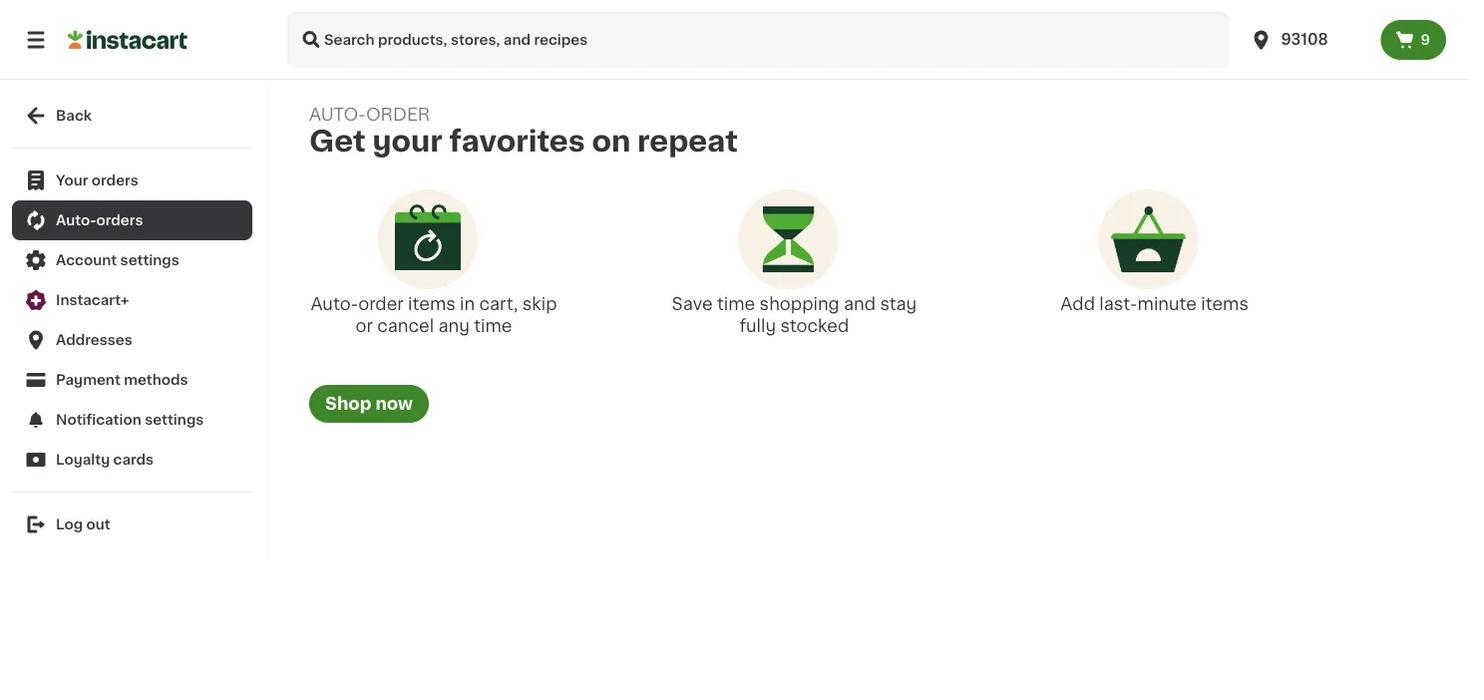 Task type: describe. For each thing, give the bounding box(es) containing it.
log out link
[[12, 505, 252, 545]]

save time shopping and stay fully stocked
[[672, 296, 917, 335]]

2 items from the left
[[1201, 296, 1249, 313]]

cancel
[[377, 318, 434, 335]]

back link
[[12, 96, 252, 136]]

orders for your orders
[[92, 174, 138, 188]]

get
[[309, 127, 366, 156]]

account settings
[[56, 253, 179, 267]]

auto-
[[309, 106, 366, 123]]

in
[[460, 296, 475, 313]]

add last-minute items
[[1061, 296, 1249, 313]]

payment
[[56, 373, 120, 387]]

order
[[358, 296, 404, 313]]

save
[[672, 296, 713, 313]]

loyalty cards
[[56, 453, 154, 467]]

auto-orders
[[56, 213, 143, 227]]

now
[[375, 395, 413, 412]]

stocked
[[780, 318, 849, 335]]

favorites
[[449, 127, 585, 156]]

cards
[[113, 453, 154, 467]]

auto- for orders
[[56, 213, 96, 227]]

your
[[372, 127, 443, 156]]

your
[[56, 174, 88, 188]]

log out
[[56, 518, 110, 532]]

payment methods link
[[12, 360, 252, 400]]

9
[[1421, 33, 1430, 47]]

instacart+
[[56, 293, 129, 307]]

your orders link
[[12, 161, 252, 200]]

items inside auto-order items in cart, skip or cancel any time
[[408, 296, 456, 313]]

minute
[[1137, 296, 1197, 313]]

on
[[592, 127, 631, 156]]

timer logo image
[[738, 189, 838, 289]]

notification
[[56, 413, 141, 427]]

bag logo image
[[1099, 189, 1198, 289]]

shop
[[325, 395, 371, 412]]

your orders
[[56, 174, 138, 188]]

auto-order items in cart, skip or cancel any time
[[311, 296, 557, 335]]

or
[[356, 318, 373, 335]]

addresses
[[56, 333, 132, 347]]

cart,
[[479, 296, 518, 313]]

order
[[366, 106, 430, 123]]

settings for account settings
[[120, 253, 179, 267]]



Task type: vqa. For each thing, say whether or not it's contained in the screenshot.
2nd Delivery by 12:35pm from right
no



Task type: locate. For each thing, give the bounding box(es) containing it.
skip
[[522, 296, 557, 313]]

auto-order logo image
[[378, 189, 478, 289]]

1 93108 button from the left
[[1237, 12, 1381, 68]]

any
[[438, 318, 470, 335]]

notification settings link
[[12, 400, 252, 440]]

auto- for order
[[311, 296, 358, 313]]

settings down 'methods'
[[145, 413, 204, 427]]

0 vertical spatial auto-
[[56, 213, 96, 227]]

methods
[[124, 373, 188, 387]]

account
[[56, 253, 117, 267]]

log
[[56, 518, 83, 532]]

shop now button
[[309, 385, 429, 423]]

2 93108 button from the left
[[1249, 12, 1369, 68]]

shopping
[[760, 296, 839, 313]]

auto- inside auto-order items in cart, skip or cancel any time
[[311, 296, 358, 313]]

9 button
[[1381, 20, 1446, 60]]

items right minute
[[1201, 296, 1249, 313]]

1 horizontal spatial time
[[717, 296, 755, 313]]

time up 'fully'
[[717, 296, 755, 313]]

0 vertical spatial orders
[[92, 174, 138, 188]]

0 horizontal spatial items
[[408, 296, 456, 313]]

items up any
[[408, 296, 456, 313]]

93108 button
[[1237, 12, 1381, 68], [1249, 12, 1369, 68]]

and
[[844, 296, 876, 313]]

orders for auto-orders
[[96, 213, 143, 227]]

repeat
[[637, 127, 738, 156]]

auto-order get your favorites on repeat
[[309, 106, 738, 156]]

out
[[86, 518, 110, 532]]

notification settings
[[56, 413, 204, 427]]

None search field
[[287, 12, 1229, 68]]

last-
[[1099, 296, 1137, 313]]

settings
[[120, 253, 179, 267], [145, 413, 204, 427]]

orders up the auto-orders
[[92, 174, 138, 188]]

auto- down 'your'
[[56, 213, 96, 227]]

loyalty cards link
[[12, 440, 252, 480]]

time down cart,
[[474, 318, 512, 335]]

1 items from the left
[[408, 296, 456, 313]]

settings for notification settings
[[145, 413, 204, 427]]

orders
[[92, 174, 138, 188], [96, 213, 143, 227]]

1 vertical spatial settings
[[145, 413, 204, 427]]

instacart logo image
[[68, 28, 188, 52]]

1 vertical spatial time
[[474, 318, 512, 335]]

auto-
[[56, 213, 96, 227], [311, 296, 358, 313]]

auto- up or
[[311, 296, 358, 313]]

add
[[1061, 296, 1095, 313]]

settings down auto-orders link
[[120, 253, 179, 267]]

1 vertical spatial orders
[[96, 213, 143, 227]]

1 horizontal spatial auto-
[[311, 296, 358, 313]]

1 vertical spatial auto-
[[311, 296, 358, 313]]

time
[[717, 296, 755, 313], [474, 318, 512, 335]]

fully
[[739, 318, 776, 335]]

shop now
[[325, 395, 413, 412]]

0 horizontal spatial time
[[474, 318, 512, 335]]

account settings link
[[12, 240, 252, 280]]

payment methods
[[56, 373, 188, 387]]

orders up account settings
[[96, 213, 143, 227]]

time inside save time shopping and stay fully stocked
[[717, 296, 755, 313]]

items
[[408, 296, 456, 313], [1201, 296, 1249, 313]]

stay
[[880, 296, 917, 313]]

auto-orders link
[[12, 200, 252, 240]]

1 horizontal spatial items
[[1201, 296, 1249, 313]]

instacart+ link
[[12, 280, 252, 320]]

0 vertical spatial settings
[[120, 253, 179, 267]]

addresses link
[[12, 320, 252, 360]]

0 vertical spatial time
[[717, 296, 755, 313]]

back
[[56, 109, 92, 123]]

Search field
[[287, 12, 1229, 68]]

0 horizontal spatial auto-
[[56, 213, 96, 227]]

time inside auto-order items in cart, skip or cancel any time
[[474, 318, 512, 335]]

loyalty
[[56, 453, 110, 467]]

93108
[[1281, 32, 1328, 47]]



